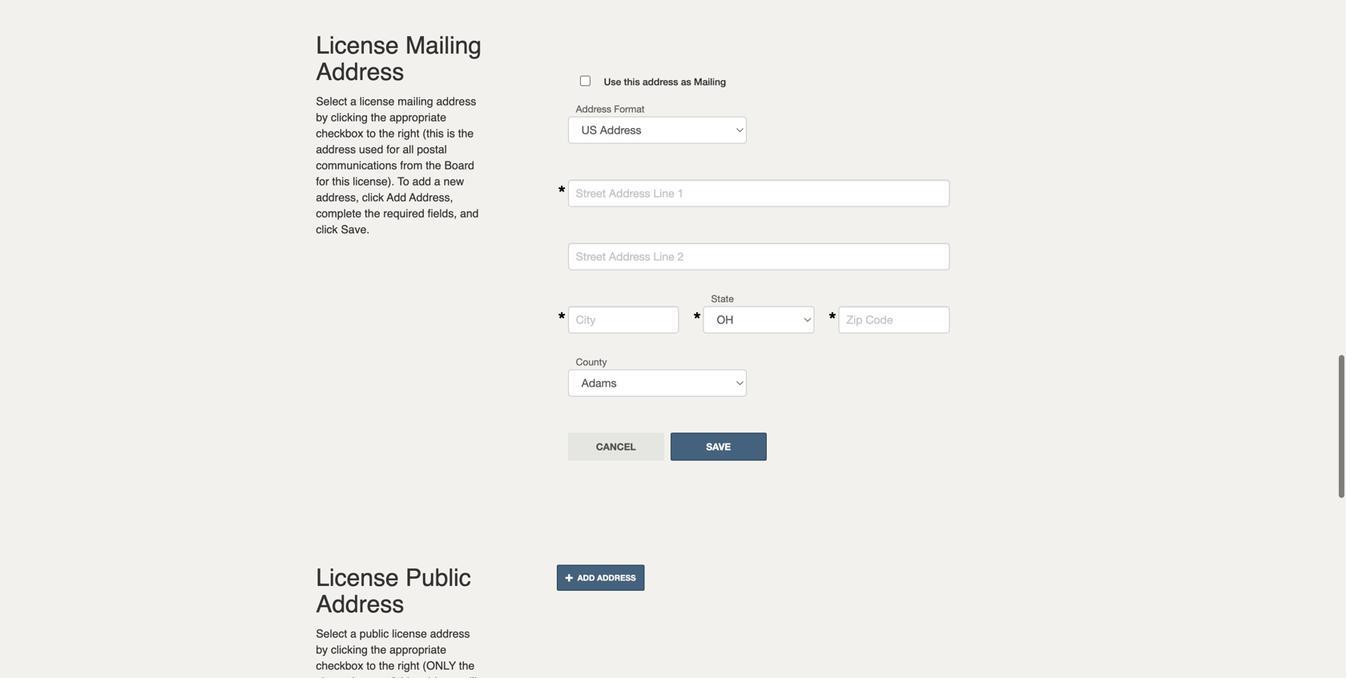 Task type: vqa. For each thing, say whether or not it's contained in the screenshot.
2nd checkbox from the bottom of the page
yes



Task type: describe. For each thing, give the bounding box(es) containing it.
license mailing address
[[316, 31, 482, 86]]

required
[[383, 207, 425, 220]]

of
[[385, 676, 395, 679]]

format
[[614, 103, 645, 115]]

line for 2
[[654, 250, 675, 263]]

address inside license public address
[[316, 591, 404, 619]]

1 vertical spatial a
[[434, 175, 441, 188]]

a for license mailing address
[[350, 95, 357, 108]]

0 horizontal spatial for
[[316, 175, 329, 188]]

city
[[576, 313, 596, 327]]

a for license public address
[[350, 628, 357, 641]]

add address
[[578, 574, 636, 583]]

checkbox for license mailing address
[[316, 127, 363, 140]]

1 horizontal spatial click
[[362, 191, 384, 204]]

checkbox for license public address
[[316, 660, 363, 673]]

used
[[359, 143, 383, 156]]

license public address
[[316, 565, 471, 619]]

add inside select a license mailing address by clicking the appropriate checkbox to the right (this is the address used for all postal communications from the board for this license). to add a new address, click add address, complete the required fields, and click save.
[[387, 191, 407, 204]]

zip code
[[847, 313, 893, 327]]

select for license public address
[[316, 628, 347, 641]]

address down (only at the bottom of the page
[[418, 676, 458, 679]]

license for license mailing address
[[316, 31, 399, 59]]

City field
[[568, 307, 679, 334]]

zip
[[847, 313, 863, 327]]

to
[[398, 175, 409, 188]]

and inside select a public license address by clicking the appropriate checkbox to the right (only the city and state of this address w
[[336, 676, 355, 679]]

fields,
[[428, 207, 457, 220]]

street for street address line 1
[[576, 187, 606, 200]]

new
[[444, 175, 464, 188]]

2 horizontal spatial this
[[624, 76, 640, 87]]

address up is
[[436, 95, 476, 108]]

address,
[[409, 191, 453, 204]]

line for 1
[[654, 187, 675, 200]]

street address line 2
[[576, 250, 684, 263]]

1
[[678, 187, 684, 200]]

license for license public address
[[316, 565, 399, 592]]

is
[[447, 127, 455, 140]]

from
[[400, 159, 423, 172]]

use this address as mailing
[[604, 76, 726, 87]]

Street Address Line 1 field
[[568, 180, 950, 207]]

county
[[576, 357, 607, 368]]

right for public
[[398, 660, 420, 673]]

by for license public address
[[316, 644, 328, 657]]

Street Address Line 2 field
[[568, 243, 950, 270]]

(only
[[423, 660, 456, 673]]

use
[[604, 76, 621, 87]]

address format
[[576, 103, 645, 115]]

street for street address line 2
[[576, 250, 606, 263]]

public
[[406, 565, 471, 592]]



Task type: locate. For each thing, give the bounding box(es) containing it.
add
[[387, 191, 407, 204], [578, 574, 595, 583]]

appropriate for public
[[390, 644, 446, 657]]

a right add
[[434, 175, 441, 188]]

right
[[398, 127, 420, 140], [398, 660, 420, 673]]

address left 1
[[609, 187, 651, 200]]

address up (only at the bottom of the page
[[430, 628, 470, 641]]

line
[[654, 187, 675, 200], [654, 250, 675, 263]]

checkbox
[[316, 127, 363, 140], [316, 660, 363, 673]]

appropriate
[[390, 111, 446, 124], [390, 644, 446, 657]]

all
[[403, 143, 414, 156]]

0 vertical spatial add
[[387, 191, 407, 204]]

clicking
[[331, 111, 368, 124], [331, 644, 368, 657]]

clicking for license mailing address
[[331, 111, 368, 124]]

mailing
[[398, 95, 433, 108]]

2 vertical spatial a
[[350, 628, 357, 641]]

1 vertical spatial right
[[398, 660, 420, 673]]

clicking for license public address
[[331, 644, 368, 657]]

and right fields,
[[460, 207, 479, 220]]

1 horizontal spatial add
[[578, 574, 595, 583]]

None button
[[568, 433, 664, 461], [671, 433, 767, 461], [568, 433, 664, 461], [671, 433, 767, 461]]

license inside license public address
[[316, 565, 399, 592]]

0 vertical spatial for
[[387, 143, 400, 156]]

2 street from the top
[[576, 250, 606, 263]]

select inside select a license mailing address by clicking the appropriate checkbox to the right (this is the address used for all postal communications from the board for this license). to add a new address, click add address, complete the required fields, and click save.
[[316, 95, 347, 108]]

clicking up used
[[331, 111, 368, 124]]

state
[[712, 293, 734, 305]]

click down the complete
[[316, 223, 338, 236]]

address up 'mailing'
[[316, 58, 404, 86]]

0 vertical spatial mailing
[[406, 31, 482, 59]]

state
[[358, 676, 382, 679]]

add inside button
[[578, 574, 595, 583]]

mailing inside the license mailing address
[[406, 31, 482, 59]]

license right the public
[[392, 628, 427, 641]]

2 select from the top
[[316, 628, 347, 641]]

0 vertical spatial and
[[460, 207, 479, 220]]

mailing right as
[[694, 76, 726, 87]]

a left the public
[[350, 628, 357, 641]]

by
[[316, 111, 328, 124], [316, 644, 328, 657]]

2
[[678, 250, 684, 263]]

0 vertical spatial right
[[398, 127, 420, 140]]

address up communications
[[316, 143, 356, 156]]

right left (only at the bottom of the page
[[398, 660, 420, 673]]

1 vertical spatial clicking
[[331, 644, 368, 657]]

Use this address as Mailing checkbox
[[580, 76, 591, 86]]

to inside select a license mailing address by clicking the appropriate checkbox to the right (this is the address used for all postal communications from the board for this license). to add a new address, click add address, complete the required fields, and click save.
[[367, 127, 376, 140]]

a left 'mailing'
[[350, 95, 357, 108]]

a
[[350, 95, 357, 108], [434, 175, 441, 188], [350, 628, 357, 641]]

1 horizontal spatial for
[[387, 143, 400, 156]]

0 vertical spatial to
[[367, 127, 376, 140]]

1 vertical spatial for
[[316, 175, 329, 188]]

for
[[387, 143, 400, 156], [316, 175, 329, 188]]

1 horizontal spatial mailing
[[694, 76, 726, 87]]

1 vertical spatial appropriate
[[390, 644, 446, 657]]

license
[[316, 31, 399, 59], [316, 565, 399, 592]]

this
[[624, 76, 640, 87], [332, 175, 350, 188], [398, 676, 415, 679]]

license inside select a license mailing address by clicking the appropriate checkbox to the right (this is the address used for all postal communications from the board for this license). to add a new address, click add address, complete the required fields, and click save.
[[360, 95, 395, 108]]

1 vertical spatial checkbox
[[316, 660, 363, 673]]

this inside select a public license address by clicking the appropriate checkbox to the right (only the city and state of this address w
[[398, 676, 415, 679]]

1 vertical spatial street
[[576, 250, 606, 263]]

complete
[[316, 207, 362, 220]]

postal
[[417, 143, 447, 156]]

by inside select a license mailing address by clicking the appropriate checkbox to the right (this is the address used for all postal communications from the board for this license). to add a new address, click add address, complete the required fields, and click save.
[[316, 111, 328, 124]]

right inside select a public license address by clicking the appropriate checkbox to the right (only the city and state of this address w
[[398, 660, 420, 673]]

to
[[367, 127, 376, 140], [367, 660, 376, 673]]

2 to from the top
[[367, 660, 376, 673]]

and inside select a license mailing address by clicking the appropriate checkbox to the right (this is the address used for all postal communications from the board for this license). to add a new address, click add address, complete the required fields, and click save.
[[460, 207, 479, 220]]

to inside select a public license address by clicking the appropriate checkbox to the right (only the city and state of this address w
[[367, 660, 376, 673]]

address
[[316, 58, 404, 86], [576, 103, 612, 115], [609, 187, 651, 200], [609, 250, 651, 263], [597, 574, 636, 583], [316, 591, 404, 619]]

for left all
[[387, 143, 400, 156]]

by up communications
[[316, 111, 328, 124]]

appropriate for mailing
[[390, 111, 446, 124]]

0 vertical spatial license
[[360, 95, 395, 108]]

1 vertical spatial line
[[654, 250, 675, 263]]

the
[[371, 111, 387, 124], [379, 127, 395, 140], [458, 127, 474, 140], [426, 159, 441, 172], [365, 207, 380, 220], [371, 644, 387, 657], [379, 660, 395, 673], [459, 660, 475, 673]]

click down license).
[[362, 191, 384, 204]]

right for mailing
[[398, 127, 420, 140]]

1 vertical spatial add
[[578, 574, 595, 583]]

2 appropriate from the top
[[390, 644, 446, 657]]

clicking inside select a license mailing address by clicking the appropriate checkbox to the right (this is the address used for all postal communications from the board for this license). to add a new address, click add address, complete the required fields, and click save.
[[331, 111, 368, 124]]

1 vertical spatial click
[[316, 223, 338, 236]]

1 appropriate from the top
[[390, 111, 446, 124]]

1 vertical spatial license
[[316, 565, 399, 592]]

1 checkbox from the top
[[316, 127, 363, 140]]

select inside select a public license address by clicking the appropriate checkbox to the right (only the city and state of this address w
[[316, 628, 347, 641]]

1 horizontal spatial and
[[460, 207, 479, 220]]

0 horizontal spatial and
[[336, 676, 355, 679]]

right inside select a license mailing address by clicking the appropriate checkbox to the right (this is the address used for all postal communications from the board for this license). to add a new address, click add address, complete the required fields, and click save.
[[398, 127, 420, 140]]

0 vertical spatial license
[[316, 31, 399, 59]]

1 line from the top
[[654, 187, 675, 200]]

0 horizontal spatial click
[[316, 223, 338, 236]]

1 vertical spatial to
[[367, 660, 376, 673]]

address inside button
[[597, 574, 636, 583]]

select up communications
[[316, 95, 347, 108]]

select
[[316, 95, 347, 108], [316, 628, 347, 641]]

2 checkbox from the top
[[316, 660, 363, 673]]

this up "address,"
[[332, 175, 350, 188]]

appropriate up (only at the bottom of the page
[[390, 644, 446, 657]]

address left 2
[[609, 250, 651, 263]]

Zip Code field
[[839, 307, 950, 334]]

street up street address line 2
[[576, 187, 606, 200]]

appropriate inside select a license mailing address by clicking the appropriate checkbox to the right (this is the address used for all postal communications from the board for this license). to add a new address, click add address, complete the required fields, and click save.
[[390, 111, 446, 124]]

street
[[576, 187, 606, 200], [576, 250, 606, 263]]

public
[[360, 628, 389, 641]]

for up "address,"
[[316, 175, 329, 188]]

line left 1
[[654, 187, 675, 200]]

code
[[866, 313, 893, 327]]

and right city
[[336, 676, 355, 679]]

mailing up 'mailing'
[[406, 31, 482, 59]]

1 vertical spatial mailing
[[694, 76, 726, 87]]

checkbox inside select a license mailing address by clicking the appropriate checkbox to the right (this is the address used for all postal communications from the board for this license). to add a new address, click add address, complete the required fields, and click save.
[[316, 127, 363, 140]]

mailing
[[406, 31, 482, 59], [694, 76, 726, 87]]

license inside select a public license address by clicking the appropriate checkbox to the right (only the city and state of this address w
[[392, 628, 427, 641]]

select a license mailing address by clicking the appropriate checkbox to the right (this is the address used for all postal communications from the board for this license). to add a new address, click add address, complete the required fields, and click save.
[[316, 95, 479, 236]]

0 horizontal spatial add
[[387, 191, 407, 204]]

0 vertical spatial by
[[316, 111, 328, 124]]

to up state
[[367, 660, 376, 673]]

(this
[[423, 127, 444, 140]]

select for license mailing address
[[316, 95, 347, 108]]

address inside the license mailing address
[[316, 58, 404, 86]]

0 horizontal spatial mailing
[[406, 31, 482, 59]]

select a public license address by clicking the appropriate checkbox to the right (only the city and state of this address w
[[316, 628, 477, 679]]

1 license from the top
[[316, 31, 399, 59]]

2 by from the top
[[316, 644, 328, 657]]

clicking down the public
[[331, 644, 368, 657]]

0 vertical spatial a
[[350, 95, 357, 108]]

1 vertical spatial license
[[392, 628, 427, 641]]

1 vertical spatial by
[[316, 644, 328, 657]]

address
[[643, 76, 679, 87], [436, 95, 476, 108], [316, 143, 356, 156], [430, 628, 470, 641], [418, 676, 458, 679]]

license left 'mailing'
[[360, 95, 395, 108]]

0 horizontal spatial this
[[332, 175, 350, 188]]

0 vertical spatial select
[[316, 95, 347, 108]]

1 vertical spatial select
[[316, 628, 347, 641]]

street address line 1
[[576, 187, 684, 200]]

1 to from the top
[[367, 127, 376, 140]]

to for license mailing address
[[367, 127, 376, 140]]

appropriate inside select a public license address by clicking the appropriate checkbox to the right (only the city and state of this address w
[[390, 644, 446, 657]]

2 right from the top
[[398, 660, 420, 673]]

and
[[460, 207, 479, 220], [336, 676, 355, 679]]

this right use
[[624, 76, 640, 87]]

city
[[316, 676, 333, 679]]

as
[[681, 76, 692, 87]]

2 clicking from the top
[[331, 644, 368, 657]]

address,
[[316, 191, 359, 204]]

by inside select a public license address by clicking the appropriate checkbox to the right (only the city and state of this address w
[[316, 644, 328, 657]]

0 vertical spatial street
[[576, 187, 606, 200]]

0 vertical spatial appropriate
[[390, 111, 446, 124]]

0 vertical spatial checkbox
[[316, 127, 363, 140]]

to for license public address
[[367, 660, 376, 673]]

license).
[[353, 175, 395, 188]]

add address button
[[557, 566, 645, 591]]

1 select from the top
[[316, 95, 347, 108]]

this right of
[[398, 676, 415, 679]]

board
[[445, 159, 475, 172]]

appropriate down 'mailing'
[[390, 111, 446, 124]]

checkbox up used
[[316, 127, 363, 140]]

by up city
[[316, 644, 328, 657]]

checkbox up city
[[316, 660, 363, 673]]

clicking inside select a public license address by clicking the appropriate checkbox to the right (only the city and state of this address w
[[331, 644, 368, 657]]

1 by from the top
[[316, 111, 328, 124]]

add
[[413, 175, 431, 188]]

save.
[[341, 223, 370, 236]]

plus image
[[566, 574, 578, 582]]

1 right from the top
[[398, 127, 420, 140]]

0 vertical spatial this
[[624, 76, 640, 87]]

by for license mailing address
[[316, 111, 328, 124]]

1 street from the top
[[576, 187, 606, 200]]

1 horizontal spatial this
[[398, 676, 415, 679]]

a inside select a public license address by clicking the appropriate checkbox to the right (only the city and state of this address w
[[350, 628, 357, 641]]

license inside the license mailing address
[[316, 31, 399, 59]]

address left as
[[643, 76, 679, 87]]

right up all
[[398, 127, 420, 140]]

checkbox inside select a public license address by clicking the appropriate checkbox to the right (only the city and state of this address w
[[316, 660, 363, 673]]

2 vertical spatial this
[[398, 676, 415, 679]]

0 vertical spatial line
[[654, 187, 675, 200]]

license
[[360, 95, 395, 108], [392, 628, 427, 641]]

0 vertical spatial clicking
[[331, 111, 368, 124]]

this inside select a license mailing address by clicking the appropriate checkbox to the right (this is the address used for all postal communications from the board for this license). to add a new address, click add address, complete the required fields, and click save.
[[332, 175, 350, 188]]

1 clicking from the top
[[331, 111, 368, 124]]

2 license from the top
[[316, 565, 399, 592]]

line left 2
[[654, 250, 675, 263]]

1 vertical spatial and
[[336, 676, 355, 679]]

street up city
[[576, 250, 606, 263]]

communications
[[316, 159, 397, 172]]

0 vertical spatial click
[[362, 191, 384, 204]]

1 vertical spatial this
[[332, 175, 350, 188]]

address down use this address as mailing checkbox
[[576, 103, 612, 115]]

address right plus "icon"
[[597, 574, 636, 583]]

address up the public
[[316, 591, 404, 619]]

select left the public
[[316, 628, 347, 641]]

2 line from the top
[[654, 250, 675, 263]]

to up used
[[367, 127, 376, 140]]

click
[[362, 191, 384, 204], [316, 223, 338, 236]]



